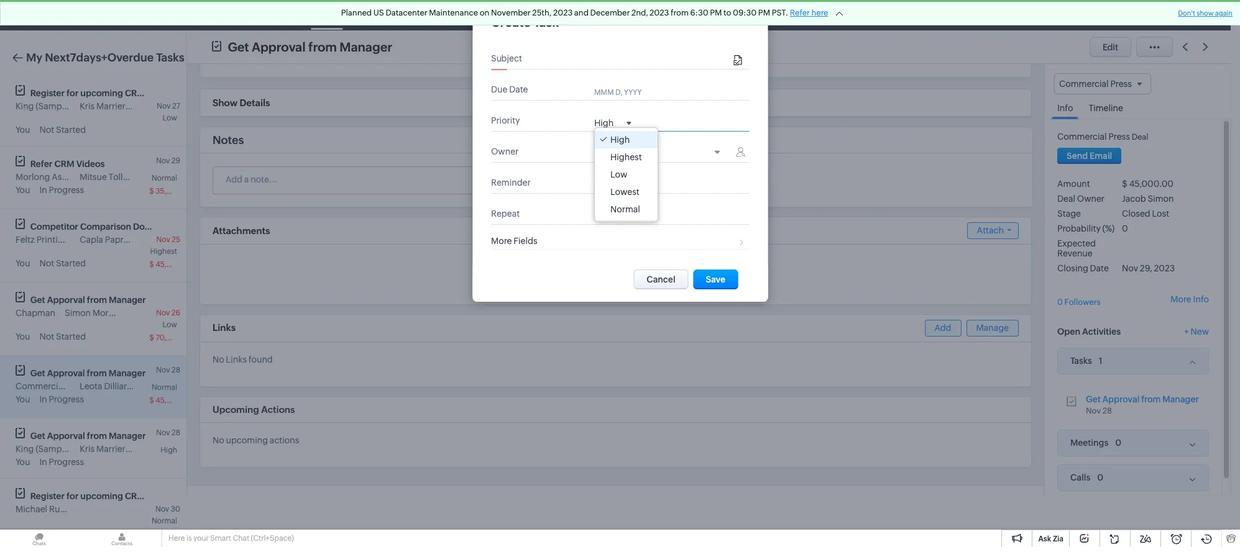 Task type: vqa. For each thing, say whether or not it's contained in the screenshot.
Orders
yes



Task type: describe. For each thing, give the bounding box(es) containing it.
register for not
[[30, 88, 65, 98]]

chats image
[[0, 530, 78, 548]]

document
[[133, 222, 177, 232]]

don't
[[1178, 9, 1195, 17]]

reports link
[[445, 0, 496, 30]]

not started for (sample)
[[39, 125, 86, 135]]

feltz printing service
[[16, 235, 100, 245]]

orders
[[692, 10, 720, 20]]

get up commercial press
[[30, 369, 45, 379]]

nov inside the register for upcoming crm webinars nov 27
[[157, 102, 171, 111]]

more for more fields
[[491, 236, 512, 246]]

$ for simon morasca (sample)
[[149, 334, 154, 343]]

crm inside register for upcoming crm webinars nov 30
[[125, 492, 145, 502]]

0 horizontal spatial info
[[1057, 103, 1073, 113]]

28 for kris marrier (sample)
[[172, 429, 180, 438]]

videos
[[76, 159, 105, 169]]

started for printing
[[56, 259, 86, 269]]

date for due date
[[509, 85, 528, 94]]

$ 70,000.00
[[149, 334, 193, 343]]

1 vertical spatial upcoming
[[226, 436, 268, 446]]

nov inside register for upcoming crm webinars nov 30
[[155, 505, 169, 514]]

no upcoming actions
[[213, 436, 299, 446]]

25th,
[[532, 8, 552, 17]]

simon inside 'field'
[[620, 147, 646, 157]]

nov inside get apporval from manager nov 26
[[156, 309, 170, 318]]

refer here link
[[790, 8, 828, 17]]

35,000.00
[[156, 187, 193, 196]]

high inside field
[[594, 118, 614, 128]]

stage
[[1057, 209, 1081, 219]]

again
[[1215, 9, 1233, 17]]

lost
[[1152, 209, 1169, 219]]

probability (%)
[[1057, 224, 1115, 234]]

commercial for commercial press
[[16, 382, 65, 392]]

printing
[[36, 235, 68, 245]]

home
[[70, 10, 95, 20]]

no for attachments
[[576, 270, 587, 280]]

2 vertical spatial no
[[213, 436, 224, 446]]

0 horizontal spatial simon
[[65, 308, 91, 318]]

morasca
[[92, 308, 127, 318]]

upgrade
[[948, 16, 983, 24]]

register for upcoming crm webinars nov 30
[[30, 492, 186, 514]]

deal inside the commercial press deal
[[1132, 133, 1148, 142]]

morlong
[[16, 172, 50, 182]]

Jacob Simon field
[[594, 147, 726, 159]]

michael ruta (sample) normal
[[16, 505, 177, 526]]

crm up associates
[[54, 159, 74, 169]]

create
[[491, 15, 531, 29]]

capla
[[80, 235, 103, 245]]

crm link
[[10, 9, 55, 22]]

edit button
[[1090, 37, 1131, 57]]

zia
[[1053, 535, 1064, 544]]

open
[[1057, 327, 1080, 337]]

leota
[[80, 382, 102, 392]]

crm inside the register for upcoming crm webinars nov 27
[[125, 88, 145, 98]]

king (sample) for in
[[16, 444, 72, 454]]

services link
[[730, 0, 784, 30]]

low for webinars
[[163, 114, 177, 122]]

1 horizontal spatial 2023
[[650, 8, 669, 17]]

due
[[491, 85, 507, 94]]

ask zia
[[1038, 535, 1064, 544]]

29
[[171, 157, 180, 165]]

crm left home
[[30, 9, 55, 22]]

next record image
[[1203, 43, 1211, 51]]

$ for capla paprocki (sample)
[[149, 260, 154, 269]]

subject name lookup image
[[734, 55, 742, 66]]

accounts
[[215, 10, 254, 20]]

0 for 0 followers
[[1057, 298, 1063, 307]]

6:30
[[690, 8, 708, 17]]

search element
[[1042, 0, 1068, 30]]

1 pm from the left
[[710, 8, 722, 17]]

5 you from the top
[[16, 395, 30, 405]]

High field
[[594, 117, 631, 128]]

progress for press
[[49, 395, 84, 405]]

nov inside the competitor comparison document nov 25
[[156, 236, 170, 244]]

$ up closed
[[1122, 179, 1127, 189]]

webinars for in progress
[[147, 492, 186, 502]]

ask
[[1038, 535, 1051, 544]]

2 horizontal spatial simon
[[1148, 194, 1174, 204]]

upcoming for progress
[[80, 492, 123, 502]]

$ 45,000.00 for get approval from manager
[[149, 397, 194, 405]]

probability
[[1057, 224, 1101, 234]]

december
[[590, 8, 630, 17]]

29,
[[1140, 264, 1152, 274]]

us
[[373, 8, 384, 17]]

here
[[168, 535, 185, 543]]

quotes
[[619, 10, 649, 20]]

low for nov
[[163, 321, 177, 329]]

actions
[[270, 436, 299, 446]]

more for more info
[[1171, 295, 1191, 305]]

3 started from the top
[[56, 332, 86, 342]]

signals element
[[1068, 0, 1092, 30]]

no attachment
[[576, 270, 637, 280]]

0 vertical spatial $ 45,000.00
[[1122, 179, 1174, 189]]

commercial for commercial press deal
[[1057, 132, 1107, 142]]

for for started
[[67, 88, 78, 98]]

in for king
[[39, 458, 47, 467]]

nov down leota dilliard (sample)
[[156, 429, 170, 438]]

28 for leota dilliard (sample)
[[172, 366, 180, 375]]

reports
[[455, 10, 486, 20]]

sales orders
[[669, 10, 720, 20]]

nov 29, 2023
[[1122, 264, 1175, 274]]

contacts link
[[148, 0, 205, 30]]

analytics link
[[496, 0, 553, 30]]

competitor comparison document nov 25
[[30, 222, 180, 244]]

2 vertical spatial high
[[161, 446, 177, 455]]

paprocki
[[105, 235, 140, 245]]

accounts link
[[205, 0, 264, 30]]

competitor
[[30, 222, 78, 232]]

manage link
[[966, 320, 1019, 337]]

09:30
[[733, 8, 757, 17]]

3 not started from the top
[[39, 332, 86, 342]]

kris for not started
[[80, 101, 95, 111]]

1 horizontal spatial info
[[1193, 295, 1209, 305]]

(ctrl+space)
[[251, 535, 294, 543]]

mitsue
[[80, 172, 107, 182]]

$ for leota dilliard (sample)
[[149, 397, 154, 405]]

1 horizontal spatial refer
[[790, 8, 810, 17]]

1 vertical spatial jacob
[[1122, 194, 1146, 204]]

don't show again
[[1178, 9, 1233, 17]]

normal up $ 35,000.00
[[152, 174, 177, 183]]

edit
[[1103, 42, 1118, 52]]

7 you from the top
[[16, 528, 30, 538]]

45,000.00 for get approval from manager
[[156, 397, 194, 405]]

register for upcoming crm webinars nov 27
[[30, 88, 186, 111]]

nov 28 for kris marrier (sample)
[[156, 429, 180, 438]]

1
[[1099, 356, 1103, 366]]

is
[[186, 535, 192, 543]]

1 horizontal spatial get approval from manager
[[228, 39, 392, 54]]

kris marrier (sample) for in progress
[[80, 444, 163, 454]]

reminder
[[491, 178, 531, 188]]

revenue
[[1057, 249, 1093, 259]]

don't show again link
[[1178, 9, 1233, 17]]

leads
[[114, 10, 138, 20]]

0 horizontal spatial owner
[[491, 147, 519, 157]]

new
[[1191, 327, 1209, 337]]

my
[[26, 51, 42, 64]]

1 vertical spatial refer
[[30, 159, 52, 169]]

nov 28 for leota dilliard (sample)
[[156, 366, 180, 375]]

get inside "get approval from manager nov 28"
[[1086, 395, 1101, 404]]

calls
[[415, 10, 435, 20]]

0 vertical spatial links
[[213, 323, 236, 333]]

normal right dilliard
[[152, 384, 177, 392]]

press for commercial press deal
[[1109, 132, 1130, 142]]

nov left 29
[[156, 157, 170, 165]]

last
[[555, 136, 571, 145]]

marrier for not started
[[96, 101, 125, 111]]

home link
[[60, 0, 105, 30]]

create task
[[491, 15, 559, 29]]

info link
[[1051, 95, 1079, 119]]

actions
[[261, 405, 295, 415]]

1 vertical spatial high
[[610, 135, 630, 145]]

planned us datacenter maintenance on november 25th, 2023 and december 2nd, 2023 from 6:30 pm to 09:30 pm pst. refer here
[[341, 8, 828, 17]]

0 horizontal spatial get approval from manager
[[30, 369, 146, 379]]

0 followers
[[1057, 298, 1101, 307]]

4 progress from the top
[[49, 528, 84, 538]]

chapman
[[16, 308, 55, 318]]

king for register for upcoming crm webinars
[[16, 101, 34, 111]]

3 not from the top
[[39, 332, 54, 342]]

in progress for associates
[[39, 185, 84, 195]]



Task type: locate. For each thing, give the bounding box(es) containing it.
1 vertical spatial nov 28
[[156, 429, 180, 438]]

comparison
[[80, 222, 131, 232]]

normal down lowest
[[610, 205, 640, 214]]

0 vertical spatial started
[[56, 125, 86, 135]]

michael
[[16, 505, 47, 515]]

priority
[[491, 116, 520, 126]]

manager inside "get approval from manager nov 28"
[[1163, 395, 1199, 404]]

1 horizontal spatial simon
[[620, 147, 646, 157]]

you
[[16, 125, 30, 135], [16, 185, 30, 195], [16, 259, 30, 269], [16, 332, 30, 342], [16, 395, 30, 405], [16, 458, 30, 467], [16, 528, 30, 538]]

get approval from manager down 'tasks' link
[[228, 39, 392, 54]]

webinars up 27
[[147, 88, 186, 98]]

$ left 70,000.00
[[149, 334, 154, 343]]

$ 45,000.00 down 25
[[149, 260, 194, 269]]

0 vertical spatial 45,000.00
[[1129, 179, 1174, 189]]

2023 right '29,' in the top right of the page
[[1154, 264, 1175, 274]]

1 king (sample) from the top
[[16, 101, 72, 111]]

low up $ 70,000.00
[[163, 321, 177, 329]]

marrier down my next7days+overdue tasks
[[96, 101, 125, 111]]

normal inside michael ruta (sample) normal
[[152, 517, 177, 526]]

upcoming down upcoming actions
[[226, 436, 268, 446]]

2 vertical spatial not
[[39, 332, 54, 342]]

1 webinars from the top
[[147, 88, 186, 98]]

2 vertical spatial 28
[[172, 429, 180, 438]]

1 kris from the top
[[80, 101, 95, 111]]

1 not from the top
[[39, 125, 54, 135]]

marrier down get apporval from manager
[[96, 444, 125, 454]]

attach link
[[967, 223, 1019, 239]]

refer right pst.
[[790, 8, 810, 17]]

1 vertical spatial 28
[[1103, 406, 1112, 416]]

register for in
[[30, 492, 65, 502]]

services
[[740, 10, 774, 20]]

approval down deals
[[252, 39, 306, 54]]

1 king from the top
[[16, 101, 34, 111]]

1 vertical spatial approval
[[47, 369, 85, 379]]

sales
[[669, 10, 690, 20]]

webinars inside register for upcoming crm webinars nov 30
[[147, 492, 186, 502]]

0 vertical spatial more
[[491, 236, 512, 246]]

date for closing date
[[1090, 264, 1109, 274]]

2 marrier from the top
[[96, 444, 125, 454]]

register down my
[[30, 88, 65, 98]]

more left fields
[[491, 236, 512, 246]]

kris marrier (sample)
[[80, 101, 163, 111], [80, 444, 163, 454]]

products
[[563, 10, 599, 20]]

1 vertical spatial links
[[226, 355, 247, 365]]

2 vertical spatial started
[[56, 332, 86, 342]]

nov left 25
[[156, 236, 170, 244]]

1 vertical spatial get approval from manager
[[30, 369, 146, 379]]

0 horizontal spatial 2023
[[553, 8, 573, 17]]

jacob
[[594, 147, 618, 157], [1122, 194, 1146, 204]]

progress for associates
[[49, 185, 84, 195]]

more up +
[[1171, 295, 1191, 305]]

register inside register for upcoming crm webinars nov 30
[[30, 492, 65, 502]]

$ left 35,000.00
[[149, 187, 154, 196]]

1 horizontal spatial approval
[[252, 39, 306, 54]]

$ 45,000.00 for competitor comparison document
[[149, 260, 194, 269]]

projects link
[[784, 0, 836, 30]]

for
[[67, 88, 78, 98], [67, 492, 78, 502]]

2 not from the top
[[39, 259, 54, 269]]

november
[[491, 8, 531, 17]]

0 vertical spatial marrier
[[96, 101, 125, 111]]

0 vertical spatial webinars
[[147, 88, 186, 98]]

press left dilliard
[[67, 382, 88, 392]]

expected revenue
[[1057, 239, 1096, 259]]

high down high field
[[610, 135, 630, 145]]

0 vertical spatial not started
[[39, 125, 86, 135]]

progress down "ruta"
[[49, 528, 84, 538]]

None text field
[[594, 54, 730, 64]]

manage
[[976, 323, 1009, 333]]

for for progress
[[67, 492, 78, 502]]

you down commercial press
[[16, 395, 30, 405]]

press
[[1109, 132, 1130, 142], [67, 382, 88, 392]]

subject
[[491, 53, 522, 63]]

1 vertical spatial owner
[[1077, 194, 1105, 204]]

not started down feltz printing service
[[39, 259, 86, 269]]

2 horizontal spatial approval
[[1102, 395, 1140, 404]]

get down commercial press
[[30, 431, 45, 441]]

recent
[[527, 136, 554, 145]]

refer up morlong
[[30, 159, 52, 169]]

tasks down 'contacts' link
[[156, 51, 184, 64]]

0 vertical spatial press
[[1109, 132, 1130, 142]]

2 progress from the top
[[49, 395, 84, 405]]

progress down commercial press
[[49, 395, 84, 405]]

1 vertical spatial deal
[[1057, 194, 1075, 204]]

None button
[[1057, 148, 1122, 164], [634, 270, 688, 290], [1057, 148, 1122, 164], [634, 270, 688, 290]]

3 progress from the top
[[49, 458, 84, 467]]

1 vertical spatial for
[[67, 492, 78, 502]]

0 vertical spatial not
[[39, 125, 54, 135]]

no left found on the left
[[213, 355, 224, 365]]

1 horizontal spatial highest
[[610, 152, 642, 162]]

attachments
[[213, 226, 270, 236]]

register inside the register for upcoming crm webinars nov 27
[[30, 88, 65, 98]]

timeline
[[1089, 103, 1123, 113]]

contacts
[[158, 10, 195, 20]]

2 king from the top
[[16, 444, 34, 454]]

get down accounts
[[228, 39, 249, 54]]

1 vertical spatial info
[[1193, 295, 1209, 305]]

2023
[[553, 8, 573, 17], [650, 8, 669, 17], [1154, 264, 1175, 274]]

low down 27
[[163, 114, 177, 122]]

webinars up 30
[[147, 492, 186, 502]]

0 vertical spatial kris
[[80, 101, 95, 111]]

0 horizontal spatial more
[[491, 236, 512, 246]]

6 you from the top
[[16, 458, 30, 467]]

tasks left planned
[[316, 10, 338, 20]]

links left found on the left
[[226, 355, 247, 365]]

2 in progress from the top
[[39, 395, 84, 405]]

commercial press link
[[1057, 132, 1130, 142]]

from inside get apporval from manager nov 26
[[87, 295, 107, 305]]

4 you from the top
[[16, 332, 30, 342]]

upcoming
[[80, 88, 123, 98], [226, 436, 268, 446], [80, 492, 123, 502]]

2 horizontal spatial 2023
[[1154, 264, 1175, 274]]

0 vertical spatial low
[[163, 114, 177, 122]]

tree containing high
[[595, 128, 657, 221]]

2 webinars from the top
[[147, 492, 186, 502]]

nov left 30
[[155, 505, 169, 514]]

0 vertical spatial deal
[[1132, 133, 1148, 142]]

0 vertical spatial highest
[[610, 152, 642, 162]]

contacts image
[[83, 530, 161, 548]]

2 not started from the top
[[39, 259, 86, 269]]

1 vertical spatial low
[[610, 170, 627, 180]]

pm left pst.
[[758, 8, 770, 17]]

not down printing
[[39, 259, 54, 269]]

from inside "get approval from manager nov 28"
[[1141, 395, 1161, 404]]

highest inside tree
[[610, 152, 642, 162]]

2 kris from the top
[[80, 444, 95, 454]]

1 vertical spatial jacob simon
[[1122, 194, 1174, 204]]

upcoming up michael ruta (sample) normal
[[80, 492, 123, 502]]

smart
[[210, 535, 231, 543]]

jacob simon inside 'field'
[[594, 147, 646, 157]]

tasks left 1
[[1070, 356, 1092, 366]]

upcoming inside the register for upcoming crm webinars nov 27
[[80, 88, 123, 98]]

in for morlong
[[39, 185, 47, 195]]

2 kris marrier (sample) from the top
[[80, 444, 163, 454]]

recent last
[[527, 136, 571, 145]]

webinars inside the register for upcoming crm webinars nov 27
[[147, 88, 186, 98]]

for inside the register for upcoming crm webinars nov 27
[[67, 88, 78, 98]]

1 for from the top
[[67, 88, 78, 98]]

upcoming inside register for upcoming crm webinars nov 30
[[80, 492, 123, 502]]

0 horizontal spatial 0
[[1057, 298, 1063, 307]]

show
[[213, 98, 238, 108]]

4 in progress from the top
[[39, 528, 84, 538]]

+ new
[[1184, 327, 1209, 337]]

0 horizontal spatial press
[[67, 382, 88, 392]]

nov down get approval from manager link
[[1086, 406, 1101, 416]]

sales orders link
[[659, 0, 730, 30]]

4 in from the top
[[39, 528, 47, 538]]

1 vertical spatial king
[[16, 444, 34, 454]]

2 vertical spatial not started
[[39, 332, 86, 342]]

pst.
[[772, 8, 788, 17]]

king up michael
[[16, 444, 34, 454]]

more
[[491, 236, 512, 246], [1171, 295, 1191, 305]]

king (sample) down my
[[16, 101, 72, 111]]

2 king (sample) from the top
[[16, 444, 72, 454]]

1 kris marrier (sample) from the top
[[80, 101, 163, 111]]

simon up lost
[[1148, 194, 1174, 204]]

28
[[172, 366, 180, 375], [1103, 406, 1112, 416], [172, 429, 180, 438]]

started down feltz printing service
[[56, 259, 86, 269]]

0 vertical spatial approval
[[252, 39, 306, 54]]

you down michael
[[16, 528, 30, 538]]

0 vertical spatial nov 28
[[156, 366, 180, 375]]

1 vertical spatial not started
[[39, 259, 86, 269]]

jacob simon up closed lost
[[1122, 194, 1174, 204]]

nov 29
[[156, 157, 180, 165]]

0 horizontal spatial commercial
[[16, 382, 65, 392]]

show details link
[[213, 98, 270, 108]]

more info link
[[1171, 295, 1209, 305]]

0 horizontal spatial deal
[[1057, 194, 1075, 204]]

45,000.00 up closed lost
[[1129, 179, 1174, 189]]

here is your smart chat (ctrl+space)
[[168, 535, 294, 543]]

search image
[[1050, 10, 1060, 21]]

in progress for press
[[39, 395, 84, 405]]

45,000.00 for competitor comparison document
[[156, 260, 194, 269]]

repeat
[[491, 209, 520, 219]]

date right due
[[509, 85, 528, 94]]

1 in from the top
[[39, 185, 47, 195]]

0 vertical spatial get approval from manager
[[228, 39, 392, 54]]

0 left followers
[[1057, 298, 1063, 307]]

0 vertical spatial king (sample)
[[16, 101, 72, 111]]

you down chapman
[[16, 332, 30, 342]]

no left "attachment"
[[576, 270, 587, 280]]

0 horizontal spatial highest
[[150, 247, 177, 256]]

press down timeline
[[1109, 132, 1130, 142]]

1 apporval from the top
[[47, 295, 85, 305]]

crm up michael ruta (sample) normal
[[125, 492, 145, 502]]

get up chapman
[[30, 295, 45, 305]]

show
[[1197, 9, 1214, 17]]

1 vertical spatial marrier
[[96, 444, 125, 454]]

owner down amount
[[1077, 194, 1105, 204]]

2 started from the top
[[56, 259, 86, 269]]

in progress down morlong associates at the left top of page
[[39, 185, 84, 195]]

0 vertical spatial 28
[[172, 366, 180, 375]]

0 for 0
[[1122, 224, 1128, 234]]

1 vertical spatial kris marrier (sample)
[[80, 444, 163, 454]]

apporval inside get apporval from manager nov 26
[[47, 295, 85, 305]]

in up michael
[[39, 458, 47, 467]]

in down michael
[[39, 528, 47, 538]]

commercial press deal
[[1057, 132, 1148, 142]]

no for links
[[213, 355, 224, 365]]

planned
[[341, 8, 372, 17]]

marrier for in progress
[[96, 444, 125, 454]]

in for commercial
[[39, 395, 47, 405]]

upcoming for started
[[80, 88, 123, 98]]

0 vertical spatial upcoming
[[80, 88, 123, 98]]

mitsue tollner (sample)
[[80, 172, 174, 182]]

0 horizontal spatial date
[[509, 85, 528, 94]]

0 horizontal spatial approval
[[47, 369, 85, 379]]

0 vertical spatial simon
[[620, 147, 646, 157]]

highest up lowest
[[610, 152, 642, 162]]

None submit
[[693, 270, 738, 290]]

nov inside "get approval from manager nov 28"
[[1086, 406, 1101, 416]]

28 inside "get approval from manager nov 28"
[[1103, 406, 1112, 416]]

3 you from the top
[[16, 259, 30, 269]]

webinars for not started
[[147, 88, 186, 98]]

2 nov 28 from the top
[[156, 429, 180, 438]]

0 horizontal spatial pm
[[710, 8, 722, 17]]

(%)
[[1102, 224, 1115, 234]]

previous record image
[[1182, 43, 1188, 51]]

1 horizontal spatial owner
[[1077, 194, 1105, 204]]

1 vertical spatial date
[[1090, 264, 1109, 274]]

1 horizontal spatial more
[[1171, 295, 1191, 305]]

deals
[[274, 10, 296, 20]]

1 nov 28 from the top
[[156, 366, 180, 375]]

deal right commercial press link
[[1132, 133, 1148, 142]]

in down morlong
[[39, 185, 47, 195]]

2 pm from the left
[[758, 8, 770, 17]]

simon down high field
[[620, 147, 646, 157]]

3 in from the top
[[39, 458, 47, 467]]

in
[[39, 185, 47, 195], [39, 395, 47, 405], [39, 458, 47, 467], [39, 528, 47, 538]]

jacob down high field
[[594, 147, 618, 157]]

amount
[[1057, 179, 1090, 189]]

apporval for get apporval from manager
[[47, 431, 85, 441]]

0 vertical spatial register
[[30, 88, 65, 98]]

manager
[[340, 39, 392, 54], [109, 295, 146, 305], [109, 369, 146, 379], [1163, 395, 1199, 404], [109, 431, 146, 441]]

$ for mitsue tollner (sample)
[[149, 187, 154, 196]]

1 vertical spatial started
[[56, 259, 86, 269]]

tasks link
[[306, 0, 348, 30]]

1 horizontal spatial press
[[1109, 132, 1130, 142]]

get apporval from manager
[[30, 431, 146, 441]]

1 horizontal spatial tasks
[[316, 10, 338, 20]]

next7days+overdue
[[45, 51, 154, 64]]

you up michael
[[16, 458, 30, 467]]

2 vertical spatial tasks
[[1070, 356, 1092, 366]]

1 vertical spatial tasks
[[156, 51, 184, 64]]

0 vertical spatial king
[[16, 101, 34, 111]]

get approval from manager nov 28
[[1086, 395, 1199, 416]]

nov down $ 70,000.00
[[156, 366, 170, 375]]

progress down get apporval from manager
[[49, 458, 84, 467]]

2 vertical spatial upcoming
[[80, 492, 123, 502]]

0 vertical spatial 0
[[1122, 224, 1128, 234]]

analytics
[[506, 10, 543, 20]]

2 vertical spatial 45,000.00
[[156, 397, 194, 405]]

not started down chapman
[[39, 332, 86, 342]]

more info
[[1171, 295, 1209, 305]]

0
[[1122, 224, 1128, 234], [1057, 298, 1063, 307]]

started down get apporval from manager nov 26
[[56, 332, 86, 342]]

approval up commercial press
[[47, 369, 85, 379]]

task
[[534, 15, 559, 29]]

for inside register for upcoming crm webinars nov 30
[[67, 492, 78, 502]]

2 register from the top
[[30, 492, 65, 502]]

0 vertical spatial tasks
[[316, 10, 338, 20]]

26
[[171, 309, 180, 318]]

1 horizontal spatial jacob
[[1122, 194, 1146, 204]]

dilliard
[[104, 382, 132, 392]]

2 horizontal spatial tasks
[[1070, 356, 1092, 366]]

high down mmm d, yyyy "text box"
[[594, 118, 614, 128]]

$ 45,000.00 up closed lost
[[1122, 179, 1174, 189]]

info up new
[[1193, 295, 1209, 305]]

fields
[[514, 236, 537, 246]]

high up 30
[[161, 446, 177, 455]]

kris marrier (sample) for not started
[[80, 101, 163, 111]]

apporval for get apporval from manager nov 26
[[47, 295, 85, 305]]

not for (sample)
[[39, 125, 54, 135]]

info up commercial press link
[[1057, 103, 1073, 113]]

45,000.00 down leota dilliard (sample)
[[156, 397, 194, 405]]

0 vertical spatial refer
[[790, 8, 810, 17]]

0 vertical spatial jacob simon
[[594, 147, 646, 157]]

not for printing
[[39, 259, 54, 269]]

0 vertical spatial owner
[[491, 147, 519, 157]]

1 you from the top
[[16, 125, 30, 135]]

0 vertical spatial for
[[67, 88, 78, 98]]

no down upcoming at the left bottom of the page
[[213, 436, 224, 446]]

attachment
[[589, 270, 637, 280]]

projects
[[794, 10, 826, 20]]

deal
[[1132, 133, 1148, 142], [1057, 194, 1075, 204]]

MMM d, yyyy text field
[[594, 87, 663, 97]]

get inside get apporval from manager nov 26
[[30, 295, 45, 305]]

1 progress from the top
[[49, 185, 84, 195]]

0 vertical spatial no
[[576, 270, 587, 280]]

1 horizontal spatial commercial
[[1057, 132, 1107, 142]]

2 vertical spatial low
[[163, 321, 177, 329]]

datacenter
[[386, 8, 427, 17]]

approval down 1
[[1102, 395, 1140, 404]]

1 vertical spatial kris
[[80, 444, 95, 454]]

45,000.00 down 25
[[156, 260, 194, 269]]

0 vertical spatial info
[[1057, 103, 1073, 113]]

2 vertical spatial $ 45,000.00
[[149, 397, 194, 405]]

low up lowest
[[610, 170, 627, 180]]

commercial left leota
[[16, 382, 65, 392]]

1 vertical spatial no
[[213, 355, 224, 365]]

1 horizontal spatial 0
[[1122, 224, 1128, 234]]

0 horizontal spatial jacob
[[594, 147, 618, 157]]

1 in progress from the top
[[39, 185, 84, 195]]

1 horizontal spatial date
[[1090, 264, 1109, 274]]

nov left '29,' in the top right of the page
[[1122, 264, 1138, 274]]

0 right (%)
[[1122, 224, 1128, 234]]

owner
[[491, 147, 519, 157], [1077, 194, 1105, 204]]

show details
[[213, 98, 270, 108]]

0 vertical spatial jacob
[[594, 147, 618, 157]]

pm left to
[[710, 8, 722, 17]]

links
[[213, 323, 236, 333], [226, 355, 247, 365]]

(sample) inside michael ruta (sample) normal
[[69, 505, 105, 515]]

$ 45,000.00 down leota dilliard (sample)
[[149, 397, 194, 405]]

1 vertical spatial king (sample)
[[16, 444, 72, 454]]

register up "ruta"
[[30, 492, 65, 502]]

quotes link
[[609, 0, 659, 30]]

in progress for (sample)
[[39, 458, 84, 467]]

manager inside get apporval from manager nov 26
[[109, 295, 146, 305]]

$ down capla paprocki (sample)
[[149, 260, 154, 269]]

commercial press
[[16, 382, 88, 392]]

deal owner
[[1057, 194, 1105, 204]]

1 vertical spatial webinars
[[147, 492, 186, 502]]

2 vertical spatial approval
[[1102, 395, 1140, 404]]

add
[[935, 323, 951, 333]]

2 vertical spatial simon
[[65, 308, 91, 318]]

kris for in progress
[[80, 444, 95, 454]]

2 apporval from the top
[[47, 431, 85, 441]]

tree
[[595, 128, 657, 221]]

king for get apporval from manager
[[16, 444, 34, 454]]

in progress down get apporval from manager
[[39, 458, 84, 467]]

progress for (sample)
[[49, 458, 84, 467]]

0 horizontal spatial tasks
[[156, 51, 184, 64]]

not started for printing
[[39, 259, 86, 269]]

Add a note... field
[[213, 173, 584, 186]]

1 vertical spatial apporval
[[47, 431, 85, 441]]

king (sample) for not
[[16, 101, 72, 111]]

$ 35,000.00
[[149, 187, 193, 196]]

highest down 25
[[150, 247, 177, 256]]

jacob inside 'field'
[[594, 147, 618, 157]]

$ down leota dilliard (sample)
[[149, 397, 154, 405]]

25
[[172, 236, 180, 244]]

apporval up chapman
[[47, 295, 85, 305]]

1 not started from the top
[[39, 125, 86, 135]]

1 register from the top
[[30, 88, 65, 98]]

started for (sample)
[[56, 125, 86, 135]]

3 in progress from the top
[[39, 458, 84, 467]]

signals image
[[1075, 10, 1084, 21]]

2 in from the top
[[39, 395, 47, 405]]

kris marrier (sample) down my next7days+overdue tasks
[[80, 101, 163, 111]]

you up morlong
[[16, 125, 30, 135]]

kris marrier (sample) down get apporval from manager
[[80, 444, 163, 454]]

$ 45,000.00
[[1122, 179, 1174, 189], [149, 260, 194, 269], [149, 397, 194, 405]]

progress
[[49, 185, 84, 195], [49, 395, 84, 405], [49, 458, 84, 467], [49, 528, 84, 538]]

1 started from the top
[[56, 125, 86, 135]]

my next7days+overdue tasks
[[26, 51, 184, 64]]

your
[[193, 535, 209, 543]]

2 for from the top
[[67, 492, 78, 502]]

1 marrier from the top
[[96, 101, 125, 111]]

notes
[[213, 134, 244, 147]]

upcoming down next7days+overdue
[[80, 88, 123, 98]]

not started
[[39, 125, 86, 135], [39, 259, 86, 269], [39, 332, 86, 342]]

70,000.00
[[156, 334, 193, 343]]

progress down associates
[[49, 185, 84, 195]]

approval inside "get approval from manager nov 28"
[[1102, 395, 1140, 404]]

low
[[163, 114, 177, 122], [610, 170, 627, 180], [163, 321, 177, 329]]

2 you from the top
[[16, 185, 30, 195]]

in progress
[[39, 185, 84, 195], [39, 395, 84, 405], [39, 458, 84, 467], [39, 528, 84, 538]]

press for commercial press
[[67, 382, 88, 392]]



